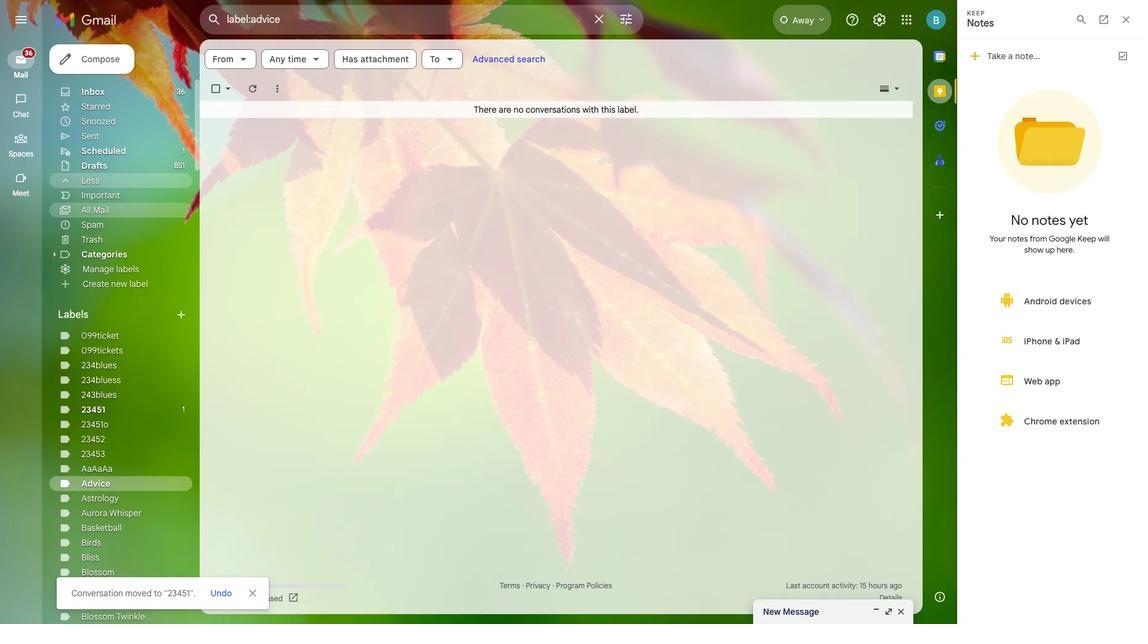Task type: vqa. For each thing, say whether or not it's contained in the screenshot.


Task type: locate. For each thing, give the bounding box(es) containing it.
advice
[[81, 478, 110, 489]]

0 vertical spatial 1
[[182, 146, 185, 155]]

twinkle
[[116, 611, 145, 623]]

footer
[[200, 580, 913, 605]]

manage
[[83, 264, 114, 275]]

follow link to manage storage image
[[288, 592, 300, 605]]

new message
[[763, 606, 819, 618]]

tab list
[[923, 39, 957, 580]]

1 horizontal spatial mail
[[93, 205, 109, 216]]

astrology link
[[81, 493, 119, 504]]

0 vertical spatial mail
[[14, 70, 28, 80]]

None checkbox
[[210, 83, 222, 95]]

has
[[342, 54, 358, 65]]

labels
[[58, 309, 89, 321]]

1 horizontal spatial 36
[[177, 87, 185, 96]]

main content containing from
[[200, 39, 923, 615]]

1
[[182, 146, 185, 155], [182, 405, 185, 414]]

basketball link
[[81, 523, 122, 534]]

3 blossom from the top
[[81, 597, 114, 608]]

mail
[[14, 70, 28, 80], [93, 205, 109, 216]]

policies
[[587, 581, 612, 590]]

1 vertical spatial mail
[[93, 205, 109, 216]]

0.13 gb of 15 gb used
[[210, 594, 283, 603]]

blossom down the blossom link
[[81, 582, 114, 593]]

gb left used
[[254, 594, 264, 603]]

pop out image
[[884, 607, 894, 617]]

all mail
[[81, 205, 109, 216]]

spaces heading
[[0, 149, 42, 159]]

navigation
[[0, 39, 43, 624]]

footer inside main content
[[200, 580, 913, 605]]

0 horizontal spatial ·
[[522, 581, 524, 590]]

blossom link
[[81, 567, 114, 578]]

undo link
[[205, 582, 237, 605]]

0 vertical spatial 15
[[860, 581, 867, 590]]

aurora whisper link
[[81, 508, 142, 519]]

· right privacy link
[[552, 581, 554, 590]]

4 blossom from the top
[[81, 611, 114, 623]]

to button
[[422, 49, 463, 69]]

compose
[[81, 54, 120, 65]]

0 horizontal spatial gb
[[225, 594, 235, 603]]

drafts link
[[81, 160, 107, 171]]

from button
[[205, 49, 257, 69]]

label.
[[618, 104, 639, 115]]

1 vertical spatial 1
[[182, 405, 185, 414]]

blossom twinkle
[[81, 611, 145, 623]]

new
[[763, 606, 781, 618]]

settings image
[[872, 12, 887, 27]]

blossom for blossom
[[81, 567, 114, 578]]

1 horizontal spatial gb
[[254, 594, 264, 603]]

chat heading
[[0, 110, 42, 120]]

1 gb from the left
[[225, 594, 235, 603]]

099ticket link
[[81, 330, 119, 341]]

0 horizontal spatial 15
[[246, 594, 252, 603]]

search in mail image
[[203, 9, 226, 31]]

sent link
[[81, 131, 99, 142]]

drafts
[[81, 160, 107, 171]]

2 · from the left
[[552, 581, 554, 590]]

sent
[[81, 131, 99, 142]]

create new label link
[[83, 279, 148, 290]]

1 horizontal spatial ·
[[552, 581, 554, 590]]

234blues
[[81, 360, 117, 371]]

spaces
[[9, 149, 33, 158]]

blossom down bliss
[[81, 567, 114, 578]]

2 blossom from the top
[[81, 582, 114, 593]]

0 horizontal spatial 36
[[25, 49, 33, 57]]

there are no conversations with this label.
[[474, 104, 639, 115]]

blossom cascade blossom jubilee
[[81, 582, 151, 608]]

main content
[[200, 39, 923, 615]]

more image
[[271, 83, 284, 95]]

alert
[[20, 28, 937, 610]]

conversation
[[71, 588, 123, 599]]

create
[[83, 279, 109, 290]]

0 horizontal spatial mail
[[14, 70, 28, 80]]

footer containing terms
[[200, 580, 913, 605]]

scheduled link
[[81, 145, 126, 157]]

15 for hours
[[860, 581, 867, 590]]

15 left hours
[[860, 581, 867, 590]]

15 for gb
[[246, 594, 252, 603]]

last account activity: 15 hours ago details
[[786, 581, 902, 603]]

15 right of
[[246, 594, 252, 603]]

gb left of
[[225, 594, 235, 603]]

no
[[514, 104, 524, 115]]

blossom down blossom jubilee link
[[81, 611, 114, 623]]

gb
[[225, 594, 235, 603], [254, 594, 264, 603]]

· right terms link
[[522, 581, 524, 590]]

scheduled
[[81, 145, 126, 157]]

time
[[288, 54, 306, 65]]

15 inside last account activity: 15 hours ago details
[[860, 581, 867, 590]]

mail heading
[[0, 70, 42, 80]]

aurora
[[81, 508, 108, 519]]

1 · from the left
[[522, 581, 524, 590]]

mail down important link
[[93, 205, 109, 216]]

details link
[[879, 594, 902, 603]]

snoozed link
[[81, 116, 116, 127]]

1 horizontal spatial 15
[[860, 581, 867, 590]]

of
[[237, 594, 244, 603]]

to
[[154, 588, 162, 599]]

any time
[[269, 54, 306, 65]]

23453
[[81, 449, 105, 460]]

moved
[[125, 588, 152, 599]]

alert containing conversation moved to "23451".
[[20, 28, 937, 610]]

important
[[81, 190, 120, 201]]

program
[[556, 581, 585, 590]]

1 1 from the top
[[182, 146, 185, 155]]

blossom up blossom twinkle
[[81, 597, 114, 608]]

toggle split pane mode image
[[878, 83, 891, 95]]

2 1 from the top
[[182, 405, 185, 414]]

hours
[[869, 581, 888, 590]]

inbox link
[[81, 86, 105, 97]]

spam
[[81, 219, 104, 231]]

trash
[[81, 234, 103, 245]]

any time button
[[261, 49, 329, 69]]

Search in mail search field
[[200, 5, 643, 35]]

mail down 36 link
[[14, 70, 28, 80]]

1 blossom from the top
[[81, 567, 114, 578]]

1 vertical spatial 15
[[246, 594, 252, 603]]

bliss
[[81, 552, 99, 563]]

main menu image
[[14, 12, 28, 27]]

basketball
[[81, 523, 122, 534]]



Task type: describe. For each thing, give the bounding box(es) containing it.
spam link
[[81, 219, 104, 231]]

terms · privacy · program policies
[[500, 581, 612, 590]]

blossom for blossom twinkle
[[81, 611, 114, 623]]

all
[[81, 205, 91, 216]]

privacy
[[526, 581, 550, 590]]

manage labels create new label
[[83, 264, 148, 290]]

compose button
[[49, 44, 135, 74]]

starred
[[81, 101, 110, 112]]

Search in mail text field
[[227, 14, 584, 26]]

ago
[[889, 581, 902, 590]]

support image
[[845, 12, 860, 27]]

conversation moved to "23451".
[[71, 588, 196, 599]]

astrology
[[81, 493, 119, 504]]

manage labels link
[[83, 264, 139, 275]]

message
[[783, 606, 819, 618]]

meet
[[12, 189, 29, 198]]

234bluess
[[81, 375, 121, 386]]

terms
[[500, 581, 520, 590]]

advice link
[[81, 478, 110, 489]]

advanced search options image
[[614, 7, 639, 31]]

new
[[111, 279, 127, 290]]

36 link
[[7, 47, 36, 69]]

close image
[[896, 607, 906, 617]]

any
[[269, 54, 286, 65]]

whisper
[[109, 508, 142, 519]]

account
[[802, 581, 830, 590]]

bliss link
[[81, 552, 99, 563]]

navigation containing mail
[[0, 39, 43, 624]]

details
[[879, 594, 902, 603]]

are
[[499, 104, 511, 115]]

gmail image
[[55, 7, 123, 32]]

851
[[174, 161, 185, 170]]

mail inside mail heading
[[14, 70, 28, 80]]

activity:
[[832, 581, 858, 590]]

birds
[[81, 537, 101, 549]]

terms link
[[500, 581, 520, 590]]

none checkbox inside main content
[[210, 83, 222, 95]]

inbox
[[81, 86, 105, 97]]

trash link
[[81, 234, 103, 245]]

aaaaaa
[[81, 463, 113, 475]]

23451o link
[[81, 419, 108, 430]]

0 vertical spatial 36
[[25, 49, 33, 57]]

23451 link
[[81, 404, 105, 415]]

23451
[[81, 404, 105, 415]]

099tickets
[[81, 345, 123, 356]]

with
[[582, 104, 599, 115]]

1 vertical spatial 36
[[177, 87, 185, 96]]

program policies link
[[556, 581, 612, 590]]

1 for scheduled
[[182, 146, 185, 155]]

birds link
[[81, 537, 101, 549]]

"23451".
[[164, 588, 196, 599]]

clear search image
[[587, 7, 611, 31]]

all mail link
[[81, 205, 109, 216]]

23453 link
[[81, 449, 105, 460]]

23452
[[81, 434, 105, 445]]

side panel section
[[923, 39, 957, 615]]

this
[[601, 104, 615, 115]]

099tickets link
[[81, 345, 123, 356]]

search
[[517, 54, 546, 65]]

refresh image
[[247, 83, 259, 95]]

advanced search
[[473, 54, 546, 65]]

used
[[266, 594, 283, 603]]

0.13
[[210, 594, 223, 603]]

blossom twinkle link
[[81, 611, 145, 623]]

privacy link
[[526, 581, 550, 590]]

1 for 23451
[[182, 405, 185, 414]]

jubilee
[[116, 597, 144, 608]]

attachment
[[360, 54, 409, 65]]

undo
[[210, 588, 232, 599]]

blossom cascade link
[[81, 582, 151, 593]]

minimize image
[[872, 607, 881, 617]]

chat
[[13, 110, 29, 119]]

099ticket
[[81, 330, 119, 341]]

23452 link
[[81, 434, 105, 445]]

snoozed
[[81, 116, 116, 127]]

blossom jubilee link
[[81, 597, 144, 608]]

has attachment button
[[334, 49, 417, 69]]

starred link
[[81, 101, 110, 112]]

advanced
[[473, 54, 515, 65]]

labels heading
[[58, 309, 175, 321]]

from
[[213, 54, 234, 65]]

less
[[81, 175, 99, 186]]

categories link
[[81, 249, 127, 260]]

to
[[430, 54, 440, 65]]

243blues link
[[81, 390, 117, 401]]

categories
[[81, 249, 127, 260]]

important link
[[81, 190, 120, 201]]

234blues link
[[81, 360, 117, 371]]

meet heading
[[0, 189, 42, 198]]

labels
[[116, 264, 139, 275]]

less button
[[49, 173, 192, 188]]

blossom for blossom cascade blossom jubilee
[[81, 582, 114, 593]]

conversations
[[526, 104, 580, 115]]

2 gb from the left
[[254, 594, 264, 603]]



